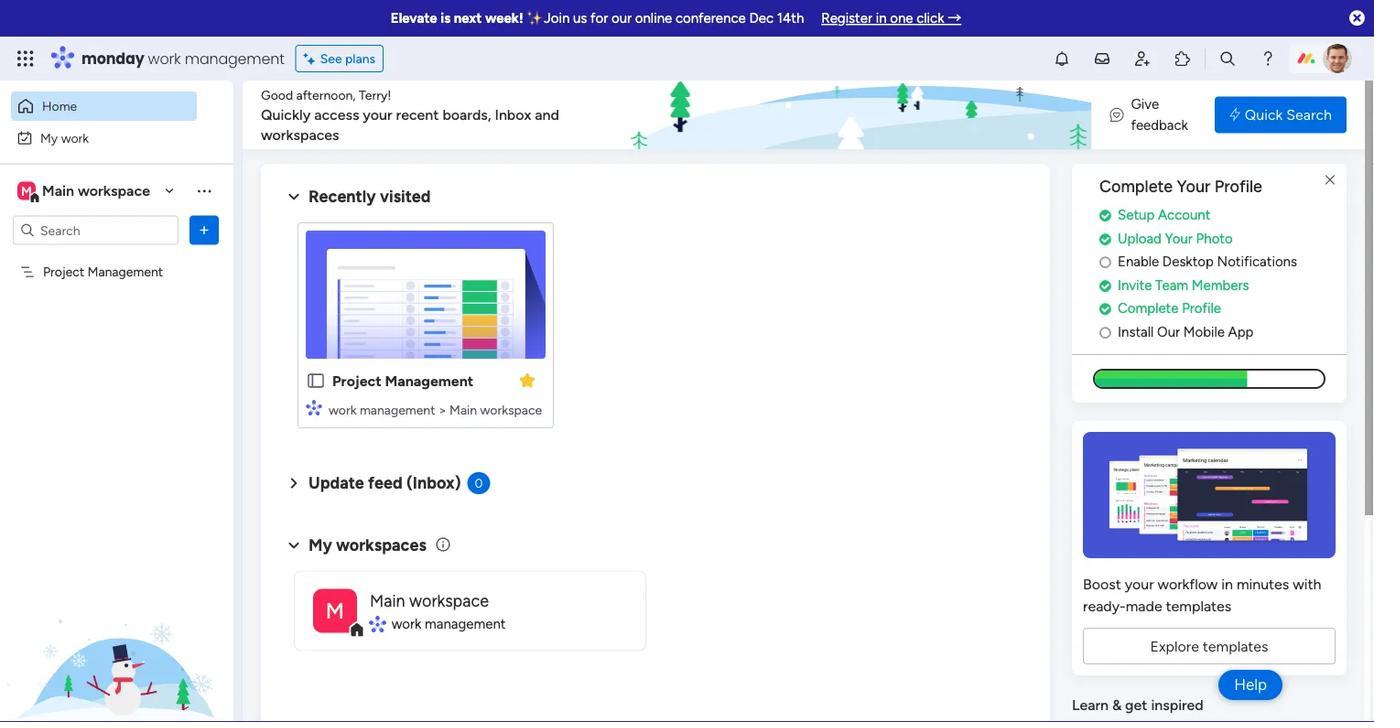 Task type: vqa. For each thing, say whether or not it's contained in the screenshot.
Sort Image
no



Task type: locate. For each thing, give the bounding box(es) containing it.
check circle image down circle o image
[[1100, 279, 1112, 292]]

1 horizontal spatial your
[[1125, 575, 1155, 593]]

your up "account"
[[1178, 177, 1211, 196]]

>
[[439, 402, 447, 418]]

main workspace up the work management
[[370, 591, 489, 611]]

0 vertical spatial workspaces
[[261, 126, 339, 143]]

✨
[[527, 10, 541, 27]]

check circle image up check circle image
[[1100, 209, 1112, 222]]

work down home
[[61, 130, 89, 146]]

main right >
[[450, 402, 477, 418]]

0 vertical spatial in
[[876, 10, 887, 27]]

project management up the work management > main workspace
[[332, 372, 474, 390]]

in left minutes
[[1222, 575, 1234, 593]]

0 vertical spatial main workspace
[[42, 182, 150, 200]]

close my workspaces image
[[283, 535, 305, 557]]

inbox image
[[1094, 49, 1112, 68]]

apps image
[[1174, 49, 1193, 68]]

my for my workspaces
[[309, 536, 332, 555]]

public board image
[[306, 371, 326, 391]]

terry!
[[359, 87, 392, 103]]

project
[[43, 264, 84, 280], [332, 372, 382, 390]]

0 vertical spatial project management
[[43, 264, 163, 280]]

work right monday
[[148, 48, 181, 69]]

0 horizontal spatial lottie animation element
[[0, 538, 234, 723]]

1 horizontal spatial main workspace
[[370, 591, 489, 611]]

workspace up the search in workspace field
[[78, 182, 150, 200]]

→
[[948, 10, 962, 27]]

work down my workspaces
[[392, 616, 422, 633]]

1 vertical spatial workspace image
[[313, 589, 357, 633]]

upload your photo
[[1118, 230, 1233, 247]]

0 vertical spatial lottie animation image
[[621, 81, 1135, 150]]

0 horizontal spatial project
[[43, 264, 84, 280]]

1 vertical spatial complete
[[1118, 300, 1179, 317]]

complete up the setup
[[1100, 177, 1174, 196]]

profile up setup account link
[[1215, 177, 1263, 196]]

is
[[441, 10, 451, 27]]

0 vertical spatial m
[[21, 183, 32, 199]]

1 horizontal spatial in
[[1222, 575, 1234, 593]]

1 horizontal spatial workspace image
[[313, 589, 357, 633]]

select product image
[[16, 49, 35, 68]]

1 vertical spatial main workspace
[[370, 591, 489, 611]]

check circle image inside invite team members link
[[1100, 279, 1112, 292]]

explore templates button
[[1084, 628, 1336, 665]]

main down my work
[[42, 182, 74, 200]]

work up update
[[329, 402, 357, 418]]

check circle image for complete
[[1100, 302, 1112, 316]]

project right public board icon
[[332, 372, 382, 390]]

our
[[612, 10, 632, 27]]

0 horizontal spatial workspace image
[[17, 181, 36, 201]]

0 vertical spatial profile
[[1215, 177, 1263, 196]]

my work button
[[11, 123, 197, 153]]

with
[[1293, 575, 1322, 593]]

0 horizontal spatial main
[[42, 182, 74, 200]]

enable
[[1118, 254, 1160, 270]]

0 vertical spatial your
[[1178, 177, 1211, 196]]

elevate is next week! ✨ join us for our online conference dec 14th
[[391, 10, 804, 27]]

workspaces down quickly
[[261, 126, 339, 143]]

1 vertical spatial workspaces
[[336, 536, 427, 555]]

main workspace up the search in workspace field
[[42, 182, 150, 200]]

workspaces
[[261, 126, 339, 143], [336, 536, 427, 555]]

1 horizontal spatial management
[[385, 372, 474, 390]]

0 vertical spatial lottie animation element
[[621, 81, 1135, 150]]

and
[[535, 106, 560, 123]]

templates
[[1167, 597, 1232, 615], [1203, 638, 1269, 655]]

upload your photo link
[[1100, 228, 1347, 249]]

main down my workspaces
[[370, 591, 405, 611]]

home
[[42, 98, 77, 114]]

1 vertical spatial your
[[1125, 575, 1155, 593]]

boards,
[[443, 106, 491, 123]]

register in one click →
[[822, 10, 962, 27]]

2 check circle image from the top
[[1100, 279, 1112, 292]]

complete your profile
[[1100, 177, 1263, 196]]

invite team members link
[[1100, 275, 1347, 296]]

invite team members
[[1118, 277, 1250, 293]]

1 check circle image from the top
[[1100, 209, 1112, 222]]

account
[[1159, 207, 1211, 223]]

afternoon,
[[296, 87, 356, 103]]

templates inside button
[[1203, 638, 1269, 655]]

profile up 'mobile'
[[1183, 300, 1222, 317]]

workspaces down update feed (inbox)
[[336, 536, 427, 555]]

your up made
[[1125, 575, 1155, 593]]

1 horizontal spatial my
[[309, 536, 332, 555]]

app
[[1229, 324, 1254, 340]]

register
[[822, 10, 873, 27]]

profile inside the complete profile link
[[1183, 300, 1222, 317]]

1 vertical spatial my
[[309, 536, 332, 555]]

1 vertical spatial lottie animation image
[[0, 538, 234, 723]]

workspace up the work management
[[409, 591, 489, 611]]

1 vertical spatial profile
[[1183, 300, 1222, 317]]

0 vertical spatial your
[[363, 106, 393, 123]]

update
[[309, 474, 364, 493]]

options image
[[195, 221, 213, 240]]

get
[[1126, 697, 1148, 714]]

your inside "good afternoon, terry! quickly access your recent boards, inbox and workspaces"
[[363, 106, 393, 123]]

my work
[[40, 130, 89, 146]]

project inside list box
[[43, 264, 84, 280]]

management
[[88, 264, 163, 280], [385, 372, 474, 390]]

members
[[1192, 277, 1250, 293]]

1 horizontal spatial project management
[[332, 372, 474, 390]]

project management
[[43, 264, 163, 280], [332, 372, 474, 390]]

workspace down 'remove from favorites' icon
[[480, 402, 542, 418]]

enable desktop notifications link
[[1100, 252, 1347, 272]]

Search in workspace field
[[38, 220, 153, 241]]

lottie animation element
[[621, 81, 1135, 150], [0, 538, 234, 723]]

next
[[454, 10, 482, 27]]

0 horizontal spatial main workspace
[[42, 182, 150, 200]]

notifications image
[[1053, 49, 1072, 68]]

complete up install
[[1118, 300, 1179, 317]]

0 vertical spatial my
[[40, 130, 58, 146]]

mobile
[[1184, 324, 1225, 340]]

good afternoon, terry! quickly access your recent boards, inbox and workspaces
[[261, 87, 560, 143]]

one
[[891, 10, 914, 27]]

2 vertical spatial check circle image
[[1100, 302, 1112, 316]]

0 horizontal spatial m
[[21, 183, 32, 199]]

2 vertical spatial management
[[425, 616, 506, 633]]

templates up help
[[1203, 638, 1269, 655]]

my for my work
[[40, 130, 58, 146]]

1 vertical spatial lottie animation element
[[0, 538, 234, 723]]

complete for complete profile
[[1118, 300, 1179, 317]]

2 vertical spatial main
[[370, 591, 405, 611]]

1 vertical spatial in
[[1222, 575, 1234, 593]]

upload
[[1118, 230, 1162, 247]]

remove from favorites image
[[518, 371, 537, 390]]

my
[[40, 130, 58, 146], [309, 536, 332, 555]]

option
[[0, 256, 234, 259]]

in
[[876, 10, 887, 27], [1222, 575, 1234, 593]]

conference
[[676, 10, 746, 27]]

0 vertical spatial templates
[[1167, 597, 1232, 615]]

v2 bolt switch image
[[1230, 105, 1241, 125]]

1 vertical spatial project management
[[332, 372, 474, 390]]

your down "account"
[[1166, 230, 1193, 247]]

my down home
[[40, 130, 58, 146]]

1 vertical spatial templates
[[1203, 638, 1269, 655]]

quick search button
[[1216, 97, 1347, 133]]

work
[[148, 48, 181, 69], [61, 130, 89, 146], [329, 402, 357, 418], [392, 616, 422, 633]]

terry turtle image
[[1324, 44, 1353, 73]]

check circle image
[[1100, 209, 1112, 222], [1100, 279, 1112, 292], [1100, 302, 1112, 316]]

m
[[21, 183, 32, 199], [326, 598, 345, 625]]

0 horizontal spatial your
[[363, 106, 393, 123]]

1 horizontal spatial project
[[332, 372, 382, 390]]

project management down the search in workspace field
[[43, 264, 163, 280]]

close recently visited image
[[283, 186, 305, 208]]

workspace options image
[[195, 182, 213, 200]]

monday
[[82, 48, 144, 69]]

1 vertical spatial management
[[360, 402, 435, 418]]

project down the search in workspace field
[[43, 264, 84, 280]]

0 vertical spatial complete
[[1100, 177, 1174, 196]]

0 horizontal spatial management
[[88, 264, 163, 280]]

explore
[[1151, 638, 1200, 655]]

boost
[[1084, 575, 1122, 593]]

1 vertical spatial m
[[326, 598, 345, 625]]

0 vertical spatial check circle image
[[1100, 209, 1112, 222]]

3 check circle image from the top
[[1100, 302, 1112, 316]]

0 vertical spatial project
[[43, 264, 84, 280]]

lottie animation image
[[621, 81, 1135, 150], [0, 538, 234, 723]]

check circle image for invite
[[1100, 279, 1112, 292]]

my inside my work button
[[40, 130, 58, 146]]

1 vertical spatial check circle image
[[1100, 279, 1112, 292]]

0 vertical spatial main
[[42, 182, 74, 200]]

0
[[475, 476, 483, 491]]

management up the work management > main workspace
[[385, 372, 474, 390]]

notifications
[[1218, 254, 1298, 270]]

main
[[42, 182, 74, 200], [450, 402, 477, 418], [370, 591, 405, 611]]

2 vertical spatial workspace
[[409, 591, 489, 611]]

check circle image inside setup account link
[[1100, 209, 1112, 222]]

work inside button
[[61, 130, 89, 146]]

1 vertical spatial management
[[385, 372, 474, 390]]

0 horizontal spatial project management
[[43, 264, 163, 280]]

management down the search in workspace field
[[88, 264, 163, 280]]

setup
[[1118, 207, 1155, 223]]

in left one
[[876, 10, 887, 27]]

check circle image up circle o icon
[[1100, 302, 1112, 316]]

dapulse x slim image
[[1320, 169, 1342, 191]]

1 vertical spatial your
[[1166, 230, 1193, 247]]

minutes
[[1237, 575, 1290, 593]]

workspace image
[[17, 181, 36, 201], [313, 589, 357, 633]]

0 vertical spatial management
[[88, 264, 163, 280]]

setup account link
[[1100, 205, 1347, 226]]

join
[[544, 10, 570, 27]]

1 vertical spatial main
[[450, 402, 477, 418]]

templates inside boost your workflow in minutes with ready-made templates
[[1167, 597, 1232, 615]]

access
[[314, 106, 359, 123]]

1 horizontal spatial m
[[326, 598, 345, 625]]

v2 user feedback image
[[1110, 105, 1124, 125]]

profile
[[1215, 177, 1263, 196], [1183, 300, 1222, 317]]

check circle image
[[1100, 232, 1112, 246]]

your down terry!
[[363, 106, 393, 123]]

my right close my workspaces image
[[309, 536, 332, 555]]

0 vertical spatial workspace
[[78, 182, 150, 200]]

check circle image inside the complete profile link
[[1100, 302, 1112, 316]]

0 horizontal spatial my
[[40, 130, 58, 146]]

templates down 'workflow'
[[1167, 597, 1232, 615]]

register in one click → link
[[822, 10, 962, 27]]

our
[[1158, 324, 1181, 340]]

your
[[363, 106, 393, 123], [1125, 575, 1155, 593]]

management
[[185, 48, 285, 69], [360, 402, 435, 418], [425, 616, 506, 633]]



Task type: describe. For each thing, give the bounding box(es) containing it.
0 vertical spatial management
[[185, 48, 285, 69]]

invite
[[1118, 277, 1153, 293]]

management for work management > main workspace
[[360, 402, 435, 418]]

quick
[[1245, 106, 1284, 124]]

open update feed (inbox) image
[[283, 473, 305, 495]]

ready-
[[1084, 597, 1126, 615]]

plans
[[345, 51, 376, 66]]

team
[[1156, 277, 1189, 293]]

explore templates
[[1151, 638, 1269, 655]]

online
[[635, 10, 672, 27]]

for
[[591, 10, 608, 27]]

14th
[[777, 10, 804, 27]]

dec
[[750, 10, 774, 27]]

update feed (inbox)
[[309, 474, 461, 493]]

search everything image
[[1219, 49, 1237, 68]]

recently
[[309, 187, 376, 207]]

help button
[[1219, 670, 1283, 701]]

circle o image
[[1100, 255, 1112, 269]]

install
[[1118, 324, 1154, 340]]

workflow
[[1158, 575, 1219, 593]]

made
[[1126, 597, 1163, 615]]

work management
[[392, 616, 506, 633]]

recent
[[396, 106, 439, 123]]

management inside project management list box
[[88, 264, 163, 280]]

setup account
[[1118, 207, 1211, 223]]

inspired
[[1152, 697, 1204, 714]]

2 horizontal spatial main
[[450, 402, 477, 418]]

visited
[[380, 187, 431, 207]]

0 vertical spatial workspace image
[[17, 181, 36, 201]]

elevate
[[391, 10, 438, 27]]

feed
[[368, 474, 403, 493]]

workspaces inside "good afternoon, terry! quickly access your recent boards, inbox and workspaces"
[[261, 126, 339, 143]]

recently visited
[[309, 187, 431, 207]]

learn & get inspired
[[1073, 697, 1204, 714]]

us
[[573, 10, 587, 27]]

see plans
[[320, 51, 376, 66]]

your for profile
[[1178, 177, 1211, 196]]

quickly
[[261, 106, 311, 123]]

give
[[1132, 96, 1160, 113]]

complete for complete your profile
[[1100, 177, 1174, 196]]

complete profile
[[1118, 300, 1222, 317]]

click
[[917, 10, 945, 27]]

your inside boost your workflow in minutes with ready-made templates
[[1125, 575, 1155, 593]]

monday work management
[[82, 48, 285, 69]]

help
[[1235, 676, 1268, 695]]

good
[[261, 87, 293, 103]]

feedback
[[1132, 117, 1189, 133]]

in inside boost your workflow in minutes with ready-made templates
[[1222, 575, 1234, 593]]

0 horizontal spatial in
[[876, 10, 887, 27]]

inbox
[[495, 106, 532, 123]]

my workspaces
[[309, 536, 427, 555]]

photo
[[1197, 230, 1233, 247]]

project management list box
[[0, 253, 234, 535]]

learn
[[1073, 697, 1109, 714]]

check circle image for setup
[[1100, 209, 1112, 222]]

quick search
[[1245, 106, 1333, 124]]

see
[[320, 51, 342, 66]]

desktop
[[1163, 254, 1214, 270]]

invite members image
[[1134, 49, 1152, 68]]

work management > main workspace
[[329, 402, 542, 418]]

your for photo
[[1166, 230, 1193, 247]]

1 horizontal spatial main
[[370, 591, 405, 611]]

templates image image
[[1089, 432, 1331, 559]]

boost your workflow in minutes with ready-made templates
[[1084, 575, 1322, 615]]

week!
[[485, 10, 524, 27]]

install our mobile app link
[[1100, 322, 1347, 342]]

1 vertical spatial workspace
[[480, 402, 542, 418]]

1 horizontal spatial lottie animation element
[[621, 81, 1135, 150]]

project management inside list box
[[43, 264, 163, 280]]

help image
[[1259, 49, 1278, 68]]

m inside workspace selection element
[[21, 183, 32, 199]]

enable desktop notifications
[[1118, 254, 1298, 270]]

workspace selection element
[[17, 180, 153, 204]]

complete profile link
[[1100, 298, 1347, 319]]

1 vertical spatial project
[[332, 372, 382, 390]]

circle o image
[[1100, 325, 1112, 339]]

home button
[[11, 92, 197, 121]]

see plans button
[[296, 45, 384, 72]]

main workspace inside workspace selection element
[[42, 182, 150, 200]]

(inbox)
[[407, 474, 461, 493]]

0 horizontal spatial lottie animation image
[[0, 538, 234, 723]]

give feedback
[[1132, 96, 1189, 133]]

management for work management
[[425, 616, 506, 633]]

search
[[1287, 106, 1333, 124]]

install our mobile app
[[1118, 324, 1254, 340]]

main inside workspace selection element
[[42, 182, 74, 200]]

1 horizontal spatial lottie animation image
[[621, 81, 1135, 150]]

&
[[1113, 697, 1122, 714]]



